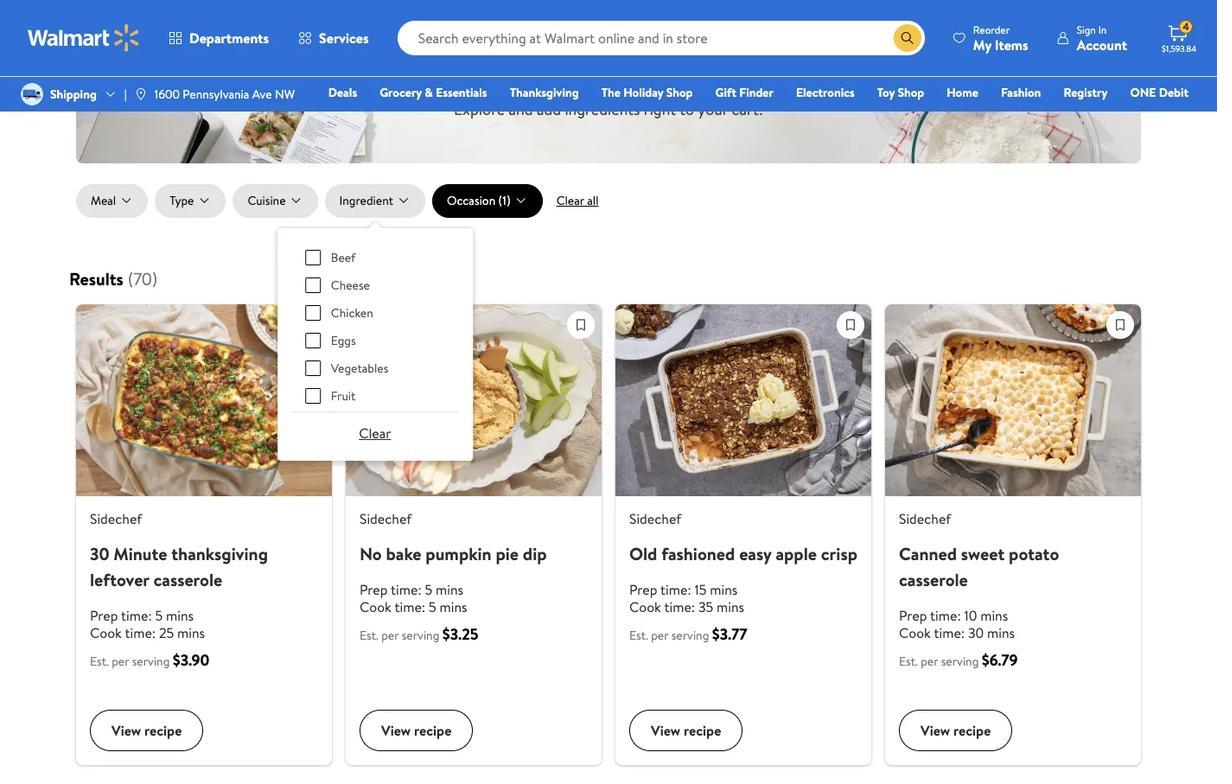 Task type: vqa. For each thing, say whether or not it's contained in the screenshot.


Task type: describe. For each thing, give the bounding box(es) containing it.
Search search field
[[397, 21, 925, 55]]

search icon image
[[901, 31, 915, 45]]

5 for pumpkin
[[425, 580, 433, 599]]

occasion (1) button
[[432, 184, 543, 218]]

walmart+
[[1137, 108, 1189, 125]]

4 $1,593.84
[[1162, 19, 1197, 54]]

eggs
[[331, 332, 356, 349]]

|
[[124, 86, 127, 103]]

thanksgiving link
[[502, 83, 587, 102]]

 image for 1600 pennsylvania ave nw
[[134, 87, 148, 101]]

serving for sweet
[[941, 653, 979, 670]]

in
[[1099, 22, 1107, 37]]

view recipe for dip
[[381, 721, 452, 740]]

30 minute thanksgiving leftover casserole
[[90, 542, 268, 592]]

easy
[[739, 542, 772, 566]]

cheese
[[331, 277, 370, 294]]

cook for no bake pumpkin pie dip
[[360, 598, 392, 617]]

4
[[1183, 19, 1190, 34]]

your
[[698, 99, 728, 120]]

sidechef for canned
[[899, 509, 951, 529]]

walmart image
[[28, 24, 140, 52]]

one
[[1131, 84, 1157, 101]]

thanksgiving
[[510, 84, 579, 101]]

services
[[319, 29, 369, 48]]

deals link
[[321, 83, 365, 102]]

shop inside "link"
[[898, 84, 925, 101]]

view for no bake pumpkin pie dip
[[381, 721, 411, 740]]

the
[[602, 84, 621, 101]]

sidechef for 30
[[90, 509, 142, 529]]

recipe ideas explore and add ingredients right to your cart!
[[454, 56, 764, 120]]

toy shop link
[[870, 83, 932, 102]]

5 for thanksgiving
[[155, 606, 163, 625]]

sign in account
[[1077, 22, 1128, 54]]

15
[[695, 580, 707, 599]]

25
[[159, 624, 174, 643]]

pennsylvania
[[183, 86, 249, 103]]

mins down no bake pumpkin pie dip
[[436, 580, 464, 599]]

Cheese checkbox
[[305, 278, 321, 293]]

results (70)
[[69, 267, 158, 290]]

electronics
[[796, 84, 855, 101]]

old
[[630, 542, 658, 566]]

right
[[644, 99, 676, 120]]

grocery & essentials link
[[372, 83, 495, 102]]

bake
[[386, 542, 422, 566]]

apple
[[776, 542, 817, 566]]

10
[[965, 606, 977, 625]]

mins right 25
[[177, 624, 205, 643]]

fashion
[[1001, 84, 1041, 101]]

no bake pumpkin pie dip image
[[346, 305, 602, 497]]

prep for old fashioned easy apple crisp
[[630, 580, 658, 599]]

clear button
[[338, 416, 412, 451]]

sweet
[[961, 542, 1005, 566]]

toy shop
[[878, 84, 925, 101]]

$1,593.84
[[1162, 42, 1197, 54]]

one debit link
[[1123, 83, 1197, 102]]

ingredients
[[565, 99, 640, 120]]

$3.77
[[712, 624, 748, 645]]

meal
[[91, 192, 116, 209]]

reorder
[[974, 22, 1010, 37]]

prep for no bake pumpkin pie dip
[[360, 580, 388, 599]]

clear all button
[[543, 187, 613, 215]]

reorder my items
[[974, 22, 1029, 54]]

recipe
[[533, 56, 615, 94]]

$3.90
[[173, 650, 210, 671]]

Eggs checkbox
[[305, 333, 321, 348]]

est. per serving $3.77
[[630, 624, 748, 645]]

est. per serving $3.90
[[90, 650, 210, 671]]

sign
[[1077, 22, 1096, 37]]

cart!
[[732, 99, 764, 120]]

1600
[[154, 86, 180, 103]]

potato
[[1009, 542, 1060, 566]]

registry link
[[1056, 83, 1116, 102]]

cook for old fashioned easy apple crisp
[[630, 598, 661, 617]]

clear for clear
[[359, 424, 391, 443]]

mins up $3.90 at the left bottom of the page
[[166, 606, 194, 625]]

deals
[[328, 84, 357, 101]]

est. for 30 minute thanksgiving leftover casserole
[[90, 653, 109, 670]]

 image for shipping
[[21, 83, 43, 105]]

ingredient
[[339, 192, 393, 209]]

departments
[[189, 29, 269, 48]]

explore
[[454, 99, 505, 120]]

shipping
[[50, 86, 97, 103]]

prep for 30 minute thanksgiving leftover casserole
[[90, 606, 118, 625]]

35
[[699, 598, 714, 617]]

toy
[[878, 84, 895, 101]]

4 recipe from the left
[[954, 721, 991, 740]]

30 inside "prep time: 10 mins cook time: 30 mins"
[[968, 624, 984, 643]]

30 inside 30 minute thanksgiving leftover casserole
[[90, 542, 109, 566]]

the holiday shop link
[[594, 83, 701, 102]]

add
[[537, 99, 561, 120]]



Task type: locate. For each thing, give the bounding box(es) containing it.
5 inside prep time: 5 mins cook time: 25 mins
[[155, 606, 163, 625]]

1 shop from the left
[[666, 84, 693, 101]]

cook inside prep time: 5 mins cook time: 5 mins
[[360, 598, 392, 617]]

0 horizontal spatial 30
[[90, 542, 109, 566]]

departments button
[[154, 17, 284, 59]]

4 view recipe from the left
[[921, 721, 991, 740]]

per for old fashioned easy apple crisp
[[651, 627, 669, 644]]

cook
[[360, 598, 392, 617], [630, 598, 661, 617], [90, 624, 122, 643], [899, 624, 931, 643]]

0 horizontal spatial clear
[[359, 424, 391, 443]]

prep inside prep time: 5 mins cook time: 5 mins
[[360, 580, 388, 599]]

chicken
[[331, 304, 373, 322]]

test image
[[298, 312, 324, 338], [1108, 312, 1134, 338]]

1 view from the left
[[112, 721, 141, 740]]

serving down 25
[[132, 653, 170, 670]]

Vegetables checkbox
[[305, 361, 321, 376]]

home
[[947, 84, 979, 101]]

2 test image from the left
[[838, 312, 864, 338]]

clear inside clear all button
[[557, 192, 584, 210]]

per inside est. per serving $3.77
[[651, 627, 669, 644]]

clear for clear all
[[557, 192, 584, 210]]

canned sweet potato casserole image
[[885, 305, 1141, 497]]

per inside est. per serving $6.79
[[921, 653, 939, 670]]

est. inside est. per serving $6.79
[[899, 653, 918, 670]]

recipe for casserole
[[144, 721, 182, 740]]

finder
[[740, 84, 774, 101]]

pumpkin
[[426, 542, 492, 566]]

ideas
[[622, 56, 684, 94]]

est. inside est. per serving $3.77
[[630, 627, 648, 644]]

clear left all
[[557, 192, 584, 210]]

meal button
[[76, 184, 148, 218]]

0 vertical spatial 30
[[90, 542, 109, 566]]

30 minute thanksgiving leftover casserole image
[[76, 305, 332, 497]]

est. for canned sweet potato casserole
[[899, 653, 918, 670]]

prep time: 5 mins cook time: 25 mins
[[90, 606, 205, 643]]

sidechef for no
[[360, 509, 412, 529]]

0 horizontal spatial  image
[[21, 83, 43, 105]]

per down prep time: 5 mins cook time: 5 mins
[[382, 627, 399, 644]]

casserole down thanksgiving
[[153, 568, 223, 592]]

casserole inside canned sweet potato casserole
[[899, 568, 968, 592]]

walmart+ link
[[1130, 107, 1197, 126]]

3 recipe from the left
[[684, 721, 722, 740]]

grocery & essentials
[[380, 84, 487, 101]]

prep down "old"
[[630, 580, 658, 599]]

3 sidechef from the left
[[630, 509, 682, 529]]

old fashioned easy apple crisp
[[630, 542, 858, 566]]

cook up est. per serving $3.77
[[630, 598, 661, 617]]

mins right 35
[[717, 598, 745, 617]]

type button
[[155, 184, 226, 218]]

est. down prep time: 5 mins cook time: 25 mins
[[90, 653, 109, 670]]

serving down "prep time: 10 mins cook time: 30 mins"
[[941, 653, 979, 670]]

occasion
[[447, 192, 496, 209]]

1 vertical spatial 30
[[968, 624, 984, 643]]

vegetables
[[331, 360, 389, 377]]

5
[[425, 580, 433, 599], [429, 598, 436, 617], [155, 606, 163, 625]]

&
[[425, 84, 433, 101]]

prep left 10
[[899, 606, 927, 625]]

canned
[[899, 542, 957, 566]]

est. for old fashioned easy apple crisp
[[630, 627, 648, 644]]

1 horizontal spatial test image
[[1108, 312, 1134, 338]]

test image
[[568, 312, 594, 338], [838, 312, 864, 338]]

services button
[[284, 17, 384, 59]]

serving down 35
[[672, 627, 709, 644]]

pie
[[496, 542, 519, 566]]

est. down "prep time: 10 mins cook time: 30 mins"
[[899, 653, 918, 670]]

per for canned sweet potato casserole
[[921, 653, 939, 670]]

prep down the no
[[360, 580, 388, 599]]

0 horizontal spatial casserole
[[153, 568, 223, 592]]

gift finder link
[[708, 83, 782, 102]]

est. per serving $3.25
[[360, 624, 479, 645]]

view recipe for casserole
[[112, 721, 182, 740]]

0 vertical spatial clear
[[557, 192, 584, 210]]

old fashioned easy apple crisp image
[[616, 305, 872, 497]]

1 casserole from the left
[[153, 568, 223, 592]]

my
[[974, 35, 992, 54]]

sidechef up the no
[[360, 509, 412, 529]]

grocery
[[380, 84, 422, 101]]

serving inside est. per serving $3.77
[[672, 627, 709, 644]]

clear down vegetables
[[359, 424, 391, 443]]

est. inside est. per serving $3.25
[[360, 627, 379, 644]]

30
[[90, 542, 109, 566], [968, 624, 984, 643]]

(70)
[[128, 267, 158, 290]]

leftover
[[90, 568, 149, 592]]

clear all
[[557, 192, 599, 210]]

serving inside est. per serving $3.90
[[132, 653, 170, 670]]

serving for bake
[[402, 627, 440, 644]]

cook inside prep time: 15 mins cook time: 35 mins
[[630, 598, 661, 617]]

Walmart Site-Wide search field
[[397, 21, 925, 55]]

per down prep time: 5 mins cook time: 25 mins
[[112, 653, 129, 670]]

1 recipe from the left
[[144, 721, 182, 740]]

2 sidechef from the left
[[360, 509, 412, 529]]

gift finder
[[716, 84, 774, 101]]

canned sweet potato casserole
[[899, 542, 1060, 592]]

clear inside 'clear' button
[[359, 424, 391, 443]]

 image left shipping
[[21, 83, 43, 105]]

1 vertical spatial clear
[[359, 424, 391, 443]]

sidechef for old
[[630, 509, 682, 529]]

account
[[1077, 35, 1128, 54]]

(1)
[[499, 192, 511, 209]]

ingredient button
[[325, 184, 425, 218]]

prep inside "prep time: 10 mins cook time: 30 mins"
[[899, 606, 927, 625]]

recipe for dip
[[414, 721, 452, 740]]

view for canned sweet potato casserole
[[921, 721, 951, 740]]

serving inside est. per serving $6.79
[[941, 653, 979, 670]]

casserole inside 30 minute thanksgiving leftover casserole
[[153, 568, 223, 592]]

Chicken checkbox
[[305, 305, 321, 321]]

recipe for crisp
[[684, 721, 722, 740]]

debit
[[1159, 84, 1189, 101]]

2 view from the left
[[381, 721, 411, 740]]

type
[[170, 192, 194, 209]]

casserole down canned
[[899, 568, 968, 592]]

cuisine button
[[233, 184, 318, 218]]

per inside est. per serving $3.25
[[382, 627, 399, 644]]

and
[[509, 99, 533, 120]]

test image for crisp
[[838, 312, 864, 338]]

per inside est. per serving $3.90
[[112, 653, 129, 670]]

1 sidechef from the left
[[90, 509, 142, 529]]

1 horizontal spatial test image
[[838, 312, 864, 338]]

5 up est. per serving $3.90
[[155, 606, 163, 625]]

serving for fashioned
[[672, 627, 709, 644]]

30 up leftover
[[90, 542, 109, 566]]

fruit
[[331, 387, 356, 405]]

all
[[587, 192, 599, 210]]

mins up $3.25
[[440, 598, 467, 617]]

Fruit checkbox
[[305, 388, 321, 404]]

est. down prep time: 15 mins cook time: 35 mins
[[630, 627, 648, 644]]

per
[[382, 627, 399, 644], [651, 627, 669, 644], [112, 653, 129, 670], [921, 653, 939, 670]]

1 horizontal spatial 30
[[968, 624, 984, 643]]

one debit walmart+
[[1131, 84, 1189, 125]]

test image for dip
[[568, 312, 594, 338]]

prep inside prep time: 5 mins cook time: 25 mins
[[90, 606, 118, 625]]

cook for 30 minute thanksgiving leftover casserole
[[90, 624, 122, 643]]

test image for 30 minute thanksgiving leftover casserole
[[298, 312, 324, 338]]

1 view recipe from the left
[[112, 721, 182, 740]]

essentials
[[436, 84, 487, 101]]

electronics link
[[789, 83, 863, 102]]

the holiday shop
[[602, 84, 693, 101]]

est. per serving $6.79
[[899, 650, 1018, 671]]

1 horizontal spatial casserole
[[899, 568, 968, 592]]

0 horizontal spatial test image
[[298, 312, 324, 338]]

cook for canned sweet potato casserole
[[899, 624, 931, 643]]

serving for minute
[[132, 653, 170, 670]]

Beef checkbox
[[305, 250, 321, 265]]

no
[[360, 542, 382, 566]]

cuisine
[[248, 192, 286, 209]]

3 view from the left
[[651, 721, 681, 740]]

 image
[[21, 83, 43, 105], [134, 87, 148, 101]]

sidechef up 'minute'
[[90, 509, 142, 529]]

view for old fashioned easy apple crisp
[[651, 721, 681, 740]]

4 view from the left
[[921, 721, 951, 740]]

2 casserole from the left
[[899, 568, 968, 592]]

$3.25
[[442, 624, 479, 645]]

view for 30 minute thanksgiving leftover casserole
[[112, 721, 141, 740]]

gift
[[716, 84, 737, 101]]

serving inside est. per serving $3.25
[[402, 627, 440, 644]]

5 down no bake pumpkin pie dip
[[425, 580, 433, 599]]

mins right 10
[[981, 606, 1008, 625]]

4 sidechef from the left
[[899, 509, 951, 529]]

test image for canned sweet potato casserole
[[1108, 312, 1134, 338]]

1600 pennsylvania ave nw
[[154, 86, 295, 103]]

cook inside "prep time: 10 mins cook time: 30 mins"
[[899, 624, 931, 643]]

cook inside prep time: 5 mins cook time: 25 mins
[[90, 624, 122, 643]]

mins right the "15" at the right bottom of page
[[710, 580, 738, 599]]

per for 30 minute thanksgiving leftover casserole
[[112, 653, 129, 670]]

minute
[[114, 542, 167, 566]]

est. down prep time: 5 mins cook time: 5 mins
[[360, 627, 379, 644]]

thanksgiving
[[171, 542, 268, 566]]

1 horizontal spatial  image
[[134, 87, 148, 101]]

est. for no bake pumpkin pie dip
[[360, 627, 379, 644]]

2 shop from the left
[[898, 84, 925, 101]]

holiday
[[624, 84, 664, 101]]

clear
[[557, 192, 584, 210], [359, 424, 391, 443]]

home link
[[939, 83, 987, 102]]

per for no bake pumpkin pie dip
[[382, 627, 399, 644]]

1 test image from the left
[[568, 312, 594, 338]]

view recipe
[[112, 721, 182, 740], [381, 721, 452, 740], [651, 721, 722, 740], [921, 721, 991, 740]]

cook up est. per serving $3.90
[[90, 624, 122, 643]]

1 horizontal spatial shop
[[898, 84, 925, 101]]

prep inside prep time: 15 mins cook time: 35 mins
[[630, 580, 658, 599]]

 image right |
[[134, 87, 148, 101]]

prep down leftover
[[90, 606, 118, 625]]

serving down prep time: 5 mins cook time: 5 mins
[[402, 627, 440, 644]]

1 horizontal spatial clear
[[557, 192, 584, 210]]

0 horizontal spatial test image
[[568, 312, 594, 338]]

cook up est. per serving $3.25
[[360, 598, 392, 617]]

prep for canned sweet potato casserole
[[899, 606, 927, 625]]

1 test image from the left
[[298, 312, 324, 338]]

beef
[[331, 249, 356, 266]]

view
[[112, 721, 141, 740], [381, 721, 411, 740], [651, 721, 681, 740], [921, 721, 951, 740]]

2 view recipe from the left
[[381, 721, 452, 740]]

ave
[[252, 86, 272, 103]]

view recipe for crisp
[[651, 721, 722, 740]]

per down prep time: 15 mins cook time: 35 mins
[[651, 627, 669, 644]]

prep time: 15 mins cook time: 35 mins
[[630, 580, 745, 617]]

sidechef
[[90, 509, 142, 529], [360, 509, 412, 529], [630, 509, 682, 529], [899, 509, 951, 529]]

mins up $6.79
[[988, 624, 1015, 643]]

30 up est. per serving $6.79 at the right bottom
[[968, 624, 984, 643]]

2 test image from the left
[[1108, 312, 1134, 338]]

no bake pumpkin pie dip
[[360, 542, 547, 566]]

nw
[[275, 86, 295, 103]]

3 view recipe from the left
[[651, 721, 722, 740]]

0 horizontal spatial shop
[[666, 84, 693, 101]]

sidechef up "old"
[[630, 509, 682, 529]]

est. inside est. per serving $3.90
[[90, 653, 109, 670]]

2 recipe from the left
[[414, 721, 452, 740]]

occasion (1)
[[447, 192, 511, 209]]

per down "prep time: 10 mins cook time: 30 mins"
[[921, 653, 939, 670]]

casserole
[[153, 568, 223, 592], [899, 568, 968, 592]]

cook up est. per serving $6.79 at the right bottom
[[899, 624, 931, 643]]

sidechef up canned
[[899, 509, 951, 529]]

registry
[[1064, 84, 1108, 101]]

5 up est. per serving $3.25
[[429, 598, 436, 617]]

items
[[995, 35, 1029, 54]]

results
[[69, 267, 124, 290]]



